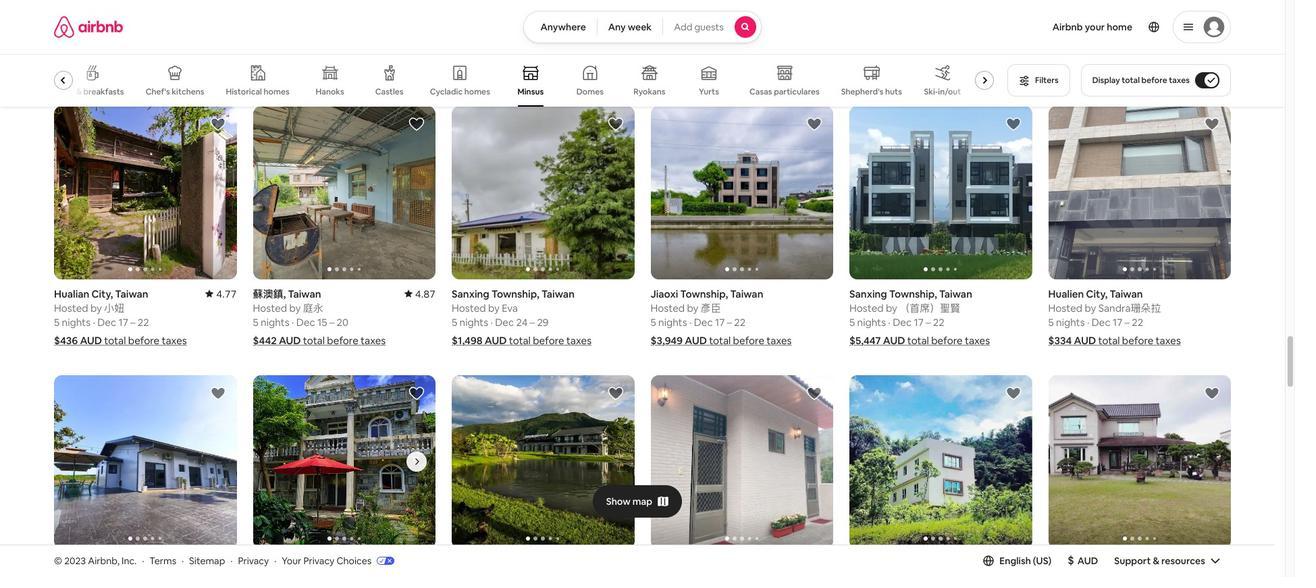 Task type: locate. For each thing, give the bounding box(es) containing it.
nights up $4,466 aud
[[62, 46, 91, 59]]

hualien for hualien city, taiwan hosted by 歸魚 5 nights · dec 15 – 20 $1,210 aud total before taxes
[[651, 18, 686, 31]]

by for $5,447 aud
[[886, 302, 898, 314]]

1 horizontal spatial &
[[1153, 555, 1160, 567]]

dec inside sanxing township, taiwan hosted by （首席）聖賢 5 nights · dec 17 – 22 $5,447 aud total before taxes
[[893, 316, 912, 329]]

by left 庭永
[[289, 302, 301, 314]]

dec down sandra珊朵拉
[[1092, 316, 1111, 329]]

– inside hualien city, taiwan hosted by sandra珊朵拉 5 nights · dec 17 – 22 $334 aud total before taxes
[[1125, 316, 1130, 329]]

taiwan inside hualian city, taiwan hosted by 小妞 5 nights · dec 17 – 22 $436 aud total before taxes
[[115, 287, 148, 300]]

5 inside sanxing township, taiwan hosted by （首席）聖賢 5 nights · dec 17 – 22 $5,447 aud total before taxes
[[850, 316, 855, 329]]

15
[[715, 46, 725, 59], [317, 316, 327, 329]]

hosted up the $334 aud
[[1049, 302, 1083, 314]]

total down 小妞
[[104, 334, 126, 347]]

jiaoxi township, taiwan hosted by 彥臣 5 nights · dec 17 – 22 $3,949 aud total before taxes
[[651, 287, 792, 347]]

hualien inside hualien city, taiwan hosted by 歸魚 5 nights · dec 15 – 20 $1,210 aud total before taxes
[[651, 18, 686, 31]]

township, for 安妮
[[83, 18, 131, 31]]

taiwan for 30
[[1138, 18, 1171, 31]]

2 25 from the left
[[1113, 46, 1124, 59]]

0 horizontal spatial 20
[[337, 316, 348, 329]]

· up $436 aud
[[93, 316, 95, 329]]

taxes inside 5 nights · jan 8 – 13 $1,691 aud total before taxes
[[963, 65, 988, 77]]

hosted inside the sanxing township, taiwan hosted by eva 5 nights · dec 24 – 29 $1,498 aud total before taxes
[[452, 302, 486, 314]]

by left 小妞
[[90, 302, 102, 314]]

puli
[[452, 18, 469, 31]]

17 for 彥臣
[[715, 316, 725, 329]]

taxes inside wujie township, taiwan hosted by 安妮 5 nights · dec 25 – 30 $4,466 aud total before taxes
[[171, 65, 196, 77]]

city, inside hualien city, taiwan hosted by 歸魚 5 nights · dec 15 – 20 $1,210 aud total before taxes
[[689, 18, 710, 31]]

hosted inside jiaoxi township, taiwan hosted by 彥臣 5 nights · dec 17 – 22 $3,949 aud total before taxes
[[651, 302, 685, 314]]

taiwan inside sanxing township, taiwan hosted by santhosham hostel 5 nights · dec 25 – 30 $394 aud total before taxes
[[1138, 18, 1171, 31]]

taiwan for $334 aud
[[1110, 287, 1143, 300]]

0 horizontal spatial 15
[[317, 316, 327, 329]]

1 horizontal spatial hualien
[[1049, 287, 1084, 300]]

5.0
[[1217, 557, 1231, 570]]

taiwan inside 蘇澳鎮, taiwan hosted by 庭永 5 nights · dec 15 – 20 $442 aud total before taxes
[[288, 287, 321, 300]]

$3,949 aud
[[651, 334, 707, 347]]

庭永
[[303, 302, 323, 314]]

· left your
[[274, 555, 277, 567]]

none search field containing anywhere
[[524, 11, 762, 43]]

your
[[282, 555, 301, 567]]

township,
[[83, 18, 131, 31], [471, 18, 519, 31], [1088, 18, 1136, 31], [492, 287, 539, 300], [680, 287, 728, 300], [889, 287, 937, 300], [105, 557, 152, 570], [1072, 557, 1120, 570]]

0 horizontal spatial homes
[[264, 86, 290, 97]]

total inside wujie township, taiwan hosted by 安妮 5 nights · dec 25 – 30 $4,466 aud total before taxes
[[113, 65, 135, 77]]

by left eva
[[488, 302, 500, 314]]

5 inside jiaoxi township, taiwan hosted by 彥臣 5 nights · dec 17 – 22 $3,949 aud total before taxes
[[651, 316, 656, 329]]

& inside group
[[76, 86, 82, 97]]

安妮
[[104, 32, 124, 45]]

17 down （首席）聖賢
[[914, 316, 924, 329]]

1 horizontal spatial homes
[[464, 86, 490, 97]]

· left 'jul'
[[491, 46, 493, 59]]

homes down "$5,883 aud"
[[264, 86, 290, 97]]

5 up "$394 aud"
[[1049, 46, 1054, 59]]

$436 aud
[[54, 334, 102, 347]]

group
[[54, 54, 1000, 107], [54, 106, 237, 279], [253, 106, 436, 279], [452, 106, 635, 279], [651, 106, 833, 279], [850, 106, 1032, 279], [1049, 106, 1231, 279], [54, 375, 237, 549], [253, 375, 436, 549], [452, 375, 635, 549], [651, 375, 833, 549], [850, 375, 1032, 549], [1049, 375, 1231, 549]]

hosted for sanxing township, taiwan hosted by santhosham hostel 5 nights · dec 25 – 30 $394 aud total before taxes
[[1049, 32, 1083, 45]]

· up "$5,883 aud"
[[292, 46, 294, 59]]

hosted for jiaoxi township, taiwan hosted by 彥臣 5 nights · dec 17 – 22 $3,949 aud total before taxes
[[651, 302, 685, 314]]

taiwan inside hualien city, taiwan hosted by 歸魚 5 nights · dec 15 – 20 $1,210 aud total before taxes
[[712, 18, 745, 31]]

29
[[537, 316, 549, 329]]

5 down puli
[[452, 46, 457, 59]]

dec down 庭永
[[296, 316, 315, 329]]

city, up 歸魚
[[689, 18, 710, 31]]

airbnb,
[[88, 555, 120, 567]]

by inside wujie township, taiwan hosted by 安妮 5 nights · dec 25 – 30 $4,466 aud total before taxes
[[90, 32, 102, 45]]

nights
[[62, 46, 91, 59], [261, 46, 289, 59], [460, 46, 488, 59], [659, 46, 687, 59], [857, 46, 886, 59], [1056, 46, 1085, 59], [62, 316, 91, 329], [261, 316, 289, 329], [460, 316, 488, 329], [659, 316, 687, 329], [857, 316, 886, 329], [1056, 316, 1085, 329]]

week
[[628, 21, 652, 33]]

17 inside hualian city, taiwan hosted by 小妞 5 nights · dec 17 – 22 $436 aud total before taxes
[[118, 316, 128, 329]]

kitchens
[[172, 86, 204, 97]]

nights up $5,966 aud
[[460, 46, 488, 59]]

nights up the $334 aud
[[1056, 316, 1085, 329]]

2 17 from the left
[[715, 316, 725, 329]]

5 up "$5,883 aud"
[[253, 46, 259, 59]]

1 horizontal spatial 15
[[715, 46, 725, 59]]

ski-in/out
[[924, 86, 961, 97]]

25 down 安妮
[[118, 46, 130, 59]]

dec inside hualien city, taiwan hosted by 歸魚 5 nights · dec 15 – 20 $1,210 aud total before taxes
[[694, 46, 713, 59]]

total right the $334 aud
[[1098, 334, 1120, 347]]

0 horizontal spatial add to wishlist: sanxing township, taiwan image
[[608, 116, 624, 132]]

hosted down jiaoxi
[[651, 302, 685, 314]]

5 up $1,498 aud
[[452, 316, 457, 329]]

by inside hualien city, taiwan hosted by sandra珊朵拉 5 nights · dec 17 – 22 $334 aud total before taxes
[[1085, 302, 1096, 314]]

17 down 彥臣
[[715, 316, 725, 329]]

domes
[[577, 86, 604, 97]]

hosted up $1,498 aud
[[452, 302, 486, 314]]

by right airbnb on the top of page
[[1085, 32, 1096, 45]]

privacy left your
[[238, 555, 269, 567]]

$1,498 aud
[[452, 334, 507, 347]]

5 up $436 aud
[[54, 316, 60, 329]]

taiwan inside the puli township, taiwan hosted by 欣薇 5 nights · jul 1 – 6 $5,966 aud total before taxes
[[521, 18, 554, 31]]

aud
[[1078, 555, 1098, 567]]

2 privacy from the left
[[304, 555, 335, 567]]

jan
[[893, 46, 910, 59]]

taiwan inside sanxing township, taiwan hosted by （首席）聖賢 5 nights · dec 17 – 22 $5,447 aud total before taxes
[[939, 287, 973, 300]]

dec down eva
[[495, 316, 514, 329]]

dec inside 蘇澳鎮, taiwan hosted by 庭永 5 nights · dec 15 – 20 $442 aud total before taxes
[[296, 316, 315, 329]]

sanxing inside the sanxing township, taiwan hosted by eva 5 nights · dec 24 – 29 $1,498 aud total before taxes
[[452, 287, 489, 300]]

sanxing township, taiwan hosted by （首席）聖賢 5 nights · dec 17 – 22 $5,447 aud total before taxes
[[850, 287, 990, 347]]

by inside jiaoxi township, taiwan hosted by 彥臣 5 nights · dec 17 – 22 $3,949 aud total before taxes
[[687, 302, 699, 314]]

0 vertical spatial 20
[[734, 46, 746, 59]]

by up $5,447 aud
[[886, 302, 898, 314]]

nights up "$5,883 aud"
[[261, 46, 289, 59]]

3 22 from the left
[[933, 316, 945, 329]]

township, for （首席）聖賢
[[889, 287, 937, 300]]

city, inside hualian city, taiwan hosted by 小妞 5 nights · dec 17 – 22 $436 aud total before taxes
[[92, 287, 113, 300]]

1 vertical spatial hualien
[[1049, 287, 1084, 300]]

0 horizontal spatial privacy
[[238, 555, 269, 567]]

1 horizontal spatial 20
[[734, 46, 746, 59]]

hosted down wujie
[[54, 32, 88, 45]]

township, inside the sanxing township, taiwan hosted by eva 5 nights · dec 24 – 29 $1,498 aud total before taxes
[[492, 287, 539, 300]]

0 horizontal spatial &
[[76, 86, 82, 97]]

add to wishlist: 南投縣, taiwan image
[[806, 385, 823, 402]]

total down 18
[[311, 65, 333, 77]]

0 horizontal spatial hualien
[[651, 18, 686, 31]]

english (us)
[[1000, 555, 1052, 567]]

total inside the puli township, taiwan hosted by 欣薇 5 nights · jul 1 – 6 $5,966 aud total before taxes
[[510, 65, 532, 77]]

filters
[[1035, 75, 1059, 86]]

20 inside 蘇澳鎮, taiwan hosted by 庭永 5 nights · dec 15 – 20 $442 aud total before taxes
[[337, 316, 348, 329]]

total down （首席）聖賢
[[908, 334, 929, 347]]

17 down 小妞
[[118, 316, 128, 329]]

your privacy choices
[[282, 555, 372, 567]]

& right support
[[1153, 555, 1160, 567]]

dec inside the sanxing township, taiwan hosted by eva 5 nights · dec 24 – 29 $1,498 aud total before taxes
[[495, 316, 514, 329]]

before
[[137, 65, 168, 77], [335, 65, 367, 77], [534, 65, 566, 77], [730, 65, 762, 77], [929, 65, 960, 77], [1123, 65, 1154, 77], [1142, 75, 1167, 86], [128, 334, 160, 347], [327, 334, 358, 347], [533, 334, 564, 347], [733, 334, 765, 347], [931, 334, 963, 347], [1122, 334, 1154, 347]]

dec inside jiaoxi township, taiwan hosted by 彥臣 5 nights · dec 17 – 22 $3,949 aud total before taxes
[[694, 316, 713, 329]]

taxes inside hualien city, taiwan hosted by 歸魚 5 nights · dec 15 – 20 $1,210 aud total before taxes
[[764, 65, 789, 77]]

dec down 安妮
[[97, 46, 116, 59]]

1 vertical spatial 15
[[317, 316, 327, 329]]

hualien inside hualien city, taiwan hosted by sandra珊朵拉 5 nights · dec 17 – 22 $334 aud total before taxes
[[1049, 287, 1084, 300]]

taxes inside hualian city, taiwan hosted by 小妞 5 nights · dec 17 – 22 $436 aud total before taxes
[[162, 334, 187, 347]]

1 25 from the left
[[118, 46, 130, 59]]

1 17 from the left
[[118, 316, 128, 329]]

hosted for sanxing township, taiwan hosted by eva 5 nights · dec 24 – 29 $1,498 aud total before taxes
[[452, 302, 486, 314]]

4 17 from the left
[[1113, 316, 1123, 329]]

by left 彥臣
[[687, 302, 699, 314]]

wujie township, taiwan hosted by 安妮 5 nights · dec 25 – 30 $4,466 aud total before taxes
[[54, 18, 196, 77]]

township, inside jiaoxi township, taiwan hosted by 彥臣 5 nights · dec 17 – 22 $3,949 aud total before taxes
[[680, 287, 728, 300]]

1 horizontal spatial city,
[[689, 18, 710, 31]]

total down "6"
[[510, 65, 532, 77]]

1 horizontal spatial 30
[[1134, 46, 1146, 59]]

sanxing for sanxing township, taiwan hosted by （首席）聖賢 5 nights · dec 17 – 22 $5,447 aud total before taxes
[[850, 287, 887, 300]]

·
[[93, 46, 95, 59], [292, 46, 294, 59], [491, 46, 493, 59], [689, 46, 692, 59], [888, 46, 891, 59], [1087, 46, 1090, 59], [93, 316, 95, 329], [292, 316, 294, 329], [491, 316, 493, 329], [689, 316, 692, 329], [888, 316, 891, 329], [1087, 316, 1090, 329], [142, 555, 144, 567], [182, 555, 184, 567], [230, 555, 233, 567], [274, 555, 277, 567]]

17
[[118, 316, 128, 329], [715, 316, 725, 329], [914, 316, 924, 329], [1113, 316, 1123, 329]]

1 30 from the left
[[139, 46, 151, 59]]

chef's
[[146, 86, 170, 97]]

support & resources button
[[1115, 555, 1221, 567]]

· up the $334 aud
[[1087, 316, 1090, 329]]

1 add to wishlist: sanxing township, taiwan image from the left
[[608, 116, 624, 132]]

3 17 from the left
[[914, 316, 924, 329]]

0 vertical spatial hualien
[[651, 18, 686, 31]]

city,
[[689, 18, 710, 31], [92, 287, 113, 300], [1086, 287, 1108, 300]]

· left privacy link
[[230, 555, 233, 567]]

hosted up $5,447 aud
[[850, 302, 884, 314]]

total
[[113, 65, 135, 77], [311, 65, 333, 77], [510, 65, 532, 77], [706, 65, 728, 77], [905, 65, 927, 77], [1099, 65, 1120, 77], [1122, 75, 1140, 86], [104, 334, 126, 347], [303, 334, 325, 347], [509, 334, 531, 347], [709, 334, 731, 347], [908, 334, 929, 347], [1098, 334, 1120, 347]]

hosted for hualian city, taiwan hosted by 小妞 5 nights · dec 17 – 22 $436 aud total before taxes
[[54, 302, 88, 314]]

dec down 歸魚
[[694, 46, 713, 59]]

5 inside 5 nights · jan 8 – 13 $1,691 aud total before taxes
[[850, 46, 855, 59]]

add to wishlist: sanxing township, taiwan image for sanxing township, taiwan hosted by eva 5 nights · dec 24 – 29 $1,498 aud total before taxes
[[608, 116, 624, 132]]

sitemap link
[[189, 555, 225, 567]]

5 up $1,691 aud
[[850, 46, 855, 59]]

& right bed
[[76, 86, 82, 97]]

hosted inside sanxing township, taiwan hosted by （首席）聖賢 5 nights · dec 17 – 22 $5,447 aud total before taxes
[[850, 302, 884, 314]]

2 22 from the left
[[734, 316, 746, 329]]

· left jan
[[888, 46, 891, 59]]

city, up 小妞
[[92, 287, 113, 300]]

add to wishlist: hualien city, taiwan image
[[1204, 116, 1220, 132]]

homes for cycladic homes
[[464, 86, 490, 97]]

5
[[54, 46, 60, 59], [253, 46, 259, 59], [452, 46, 457, 59], [651, 46, 656, 59], [850, 46, 855, 59], [1049, 46, 1054, 59], [54, 316, 60, 329], [253, 316, 259, 329], [452, 316, 457, 329], [651, 316, 656, 329], [850, 316, 855, 329], [1049, 316, 1054, 329]]

hosted inside the puli township, taiwan hosted by 欣薇 5 nights · jul 1 – 6 $5,966 aud total before taxes
[[452, 32, 486, 45]]

dec inside 5 nights · dec 18 – 23 $5,883 aud total before taxes
[[296, 46, 315, 59]]

hosted down 蘇澳鎮,
[[253, 302, 287, 314]]

25 down the santhosham
[[1113, 46, 1124, 59]]

total right "$394 aud"
[[1099, 65, 1120, 77]]

any week button
[[597, 11, 663, 43]]

15 inside 蘇澳鎮, taiwan hosted by 庭永 5 nights · dec 15 – 20 $442 aud total before taxes
[[317, 316, 327, 329]]

terms
[[149, 555, 176, 567]]

歸魚
[[701, 32, 721, 45]]

city, for 歸魚
[[689, 18, 710, 31]]

5 down week
[[651, 46, 656, 59]]

5 up the $334 aud
[[1049, 316, 1054, 329]]

puli township, taiwan hosted by 欣薇 5 nights · jul 1 – 6 $5,966 aud total before taxes
[[452, 18, 593, 77]]

hualien
[[651, 18, 686, 31], [1049, 287, 1084, 300]]

1 horizontal spatial privacy
[[304, 555, 335, 567]]

1 privacy from the left
[[238, 555, 269, 567]]

by inside the sanxing township, taiwan hosted by eva 5 nights · dec 24 – 29 $1,498 aud total before taxes
[[488, 302, 500, 314]]

terms · sitemap · privacy ·
[[149, 555, 277, 567]]

(us)
[[1033, 555, 1052, 567]]

dec down your at the right top
[[1092, 46, 1111, 59]]

20
[[734, 46, 746, 59], [337, 316, 348, 329]]

& for bed
[[76, 86, 82, 97]]

by up the $334 aud
[[1085, 302, 1096, 314]]

taxes inside sanxing township, taiwan hosted by santhosham hostel 5 nights · dec 25 – 30 $394 aud total before taxes
[[1156, 65, 1181, 77]]

township, for 欣薇
[[471, 18, 519, 31]]

– inside jiaoxi township, taiwan hosted by 彥臣 5 nights · dec 17 – 22 $3,949 aud total before taxes
[[727, 316, 732, 329]]

1 vertical spatial &
[[1153, 555, 1160, 567]]

2 horizontal spatial sanxing
[[1049, 18, 1086, 31]]

1 vertical spatial 20
[[337, 316, 348, 329]]

– inside hualien city, taiwan hosted by 歸魚 5 nights · dec 15 – 20 $1,210 aud total before taxes
[[727, 46, 732, 59]]

total up yurts
[[706, 65, 728, 77]]

0 horizontal spatial 25
[[118, 46, 130, 59]]

0 horizontal spatial city,
[[92, 287, 113, 300]]

nights up $1,691 aud
[[857, 46, 886, 59]]

casas particulares
[[750, 86, 820, 97]]

nights up '$1,210 aud'
[[659, 46, 687, 59]]

5 down wujie
[[54, 46, 60, 59]]

sanxing right 4.87
[[452, 287, 489, 300]]

display total before taxes
[[1093, 75, 1190, 86]]

before inside 蘇澳鎮, taiwan hosted by 庭永 5 nights · dec 15 – 20 $442 aud total before taxes
[[327, 334, 358, 347]]

by for $4,466 aud
[[90, 32, 102, 45]]

by up 'jul'
[[488, 32, 500, 45]]

15 down 歸魚
[[715, 46, 725, 59]]

5 inside hualien city, taiwan hosted by sandra珊朵拉 5 nights · dec 17 – 22 $334 aud total before taxes
[[1049, 316, 1054, 329]]

dec inside sanxing township, taiwan hosted by santhosham hostel 5 nights · dec 25 – 30 $394 aud total before taxes
[[1092, 46, 1111, 59]]

taiwan inside hualien city, taiwan hosted by sandra珊朵拉 5 nights · dec 17 – 22 $334 aud total before taxes
[[1110, 287, 1143, 300]]

dec left 18
[[296, 46, 315, 59]]

add to wishlist: hualian city, taiwan image
[[210, 116, 226, 132]]

1 horizontal spatial sanxing
[[850, 287, 887, 300]]

by inside sanxing township, taiwan hosted by santhosham hostel 5 nights · dec 25 – 30 $394 aud total before taxes
[[1085, 32, 1096, 45]]

2 add to wishlist: sanxing township, taiwan image from the left
[[1005, 116, 1022, 132]]

sanxing up "$394 aud"
[[1049, 18, 1086, 31]]

22 inside jiaoxi township, taiwan hosted by 彥臣 5 nights · dec 17 – 22 $3,949 aud total before taxes
[[734, 316, 746, 329]]

shepherd's huts
[[841, 86, 902, 97]]

17 for （首席）聖賢
[[914, 316, 924, 329]]

· up $1,498 aud
[[491, 316, 493, 329]]

None search field
[[524, 11, 762, 43]]

&
[[76, 86, 82, 97], [1153, 555, 1160, 567]]

dec
[[97, 46, 116, 59], [296, 46, 315, 59], [694, 46, 713, 59], [1092, 46, 1111, 59], [97, 316, 116, 329], [296, 316, 315, 329], [495, 316, 514, 329], [694, 316, 713, 329], [893, 316, 912, 329], [1092, 316, 1111, 329]]

5 nights · dec 18 – 23 $5,883 aud total before taxes
[[253, 46, 394, 77]]

25
[[118, 46, 130, 59], [1113, 46, 1124, 59]]

nights up $1,498 aud
[[460, 316, 488, 329]]

nights up $5,447 aud
[[857, 316, 886, 329]]

22 inside sanxing township, taiwan hosted by （首席）聖賢 5 nights · dec 17 – 22 $5,447 aud total before taxes
[[933, 316, 945, 329]]

dec inside wujie township, taiwan hosted by 安妮 5 nights · dec 25 – 30 $4,466 aud total before taxes
[[97, 46, 116, 59]]

filters button
[[1008, 64, 1070, 97]]

4.77 out of 5 average rating image
[[205, 287, 237, 300]]

hualien for hualien city, taiwan hosted by sandra珊朵拉 5 nights · dec 17 – 22 $334 aud total before taxes
[[1049, 287, 1084, 300]]

privacy right your
[[304, 555, 335, 567]]

15 down 庭永
[[317, 316, 327, 329]]

sanxing up $5,447 aud
[[850, 287, 887, 300]]

nights inside hualian city, taiwan hosted by 小妞 5 nights · dec 17 – 22 $436 aud total before taxes
[[62, 316, 91, 329]]

township, inside the puli township, taiwan hosted by 欣薇 5 nights · jul 1 – 6 $5,966 aud total before taxes
[[471, 18, 519, 31]]

· inside the puli township, taiwan hosted by 欣薇 5 nights · jul 1 – 6 $5,966 aud total before taxes
[[491, 46, 493, 59]]

（首席）聖賢
[[900, 302, 961, 314]]

· up $442 aud
[[292, 316, 294, 329]]

dec up $5,447 aud
[[893, 316, 912, 329]]

english (us) button
[[984, 555, 1052, 567]]

by
[[90, 32, 102, 45], [488, 32, 500, 45], [687, 32, 699, 45], [1085, 32, 1096, 45], [90, 302, 102, 314], [289, 302, 301, 314], [488, 302, 500, 314], [687, 302, 699, 314], [886, 302, 898, 314], [1085, 302, 1096, 314]]

0 vertical spatial &
[[76, 86, 82, 97]]

5 up $5,447 aud
[[850, 316, 855, 329]]

township, inside sanxing township, taiwan hosted by santhosham hostel 5 nights · dec 25 – 30 $394 aud total before taxes
[[1088, 18, 1136, 31]]

dongshan
[[54, 557, 103, 570]]

hostel
[[1159, 32, 1189, 45]]

anywhere button
[[524, 11, 598, 43]]

total inside hualian city, taiwan hosted by 小妞 5 nights · dec 17 – 22 $436 aud total before taxes
[[104, 334, 126, 347]]

1 horizontal spatial add to wishlist: sanxing township, taiwan image
[[1005, 116, 1022, 132]]

nights up $436 aud
[[62, 316, 91, 329]]

city, up sandra珊朵拉
[[1086, 287, 1108, 300]]

in/out
[[938, 86, 961, 97]]

nights up "$394 aud"
[[1056, 46, 1085, 59]]

township, for santhosham
[[1088, 18, 1136, 31]]

0 horizontal spatial sanxing
[[452, 287, 489, 300]]

by left 安妮
[[90, 32, 102, 45]]

hosted down the hualian
[[54, 302, 88, 314]]

· up "$394 aud"
[[1087, 46, 1090, 59]]

22 inside hualian city, taiwan hosted by 小妞 5 nights · dec 17 – 22 $436 aud total before taxes
[[138, 316, 149, 329]]

add to wishlist: dongshan township, taiwan image
[[210, 385, 226, 402]]

breakfasts
[[83, 86, 124, 97]]

2 horizontal spatial city,
[[1086, 287, 1108, 300]]

2 30 from the left
[[1134, 46, 1146, 59]]

22 for （首席）聖賢
[[933, 316, 945, 329]]

homes down $5,966 aud
[[464, 86, 490, 97]]

dec for wujie township, taiwan hosted by 安妮 5 nights · dec 25 – 30 $4,466 aud total before taxes
[[97, 46, 116, 59]]

5.0 out of 5 average rating image
[[1206, 557, 1231, 570]]

district,
[[291, 557, 329, 570]]

hualien city, taiwan hosted by sandra珊朵拉 5 nights · dec 17 – 22 $334 aud total before taxes
[[1049, 287, 1181, 347]]

particulares
[[774, 86, 820, 97]]

taiwan for $5,966 aud
[[521, 18, 554, 31]]

0 horizontal spatial 30
[[139, 46, 151, 59]]

1 horizontal spatial 25
[[1113, 46, 1124, 59]]

by for $5,966 aud
[[488, 32, 500, 45]]

total down the '8'
[[905, 65, 927, 77]]

17 down sandra珊朵拉
[[1113, 316, 1123, 329]]

30 down the santhosham
[[1134, 46, 1146, 59]]

hosted for hualien city, taiwan hosted by sandra珊朵拉 5 nights · dec 17 – 22 $334 aud total before taxes
[[1049, 302, 1083, 314]]

hosted up '$1,210 aud'
[[651, 32, 685, 45]]

1 22 from the left
[[138, 316, 149, 329]]

· inside hualian city, taiwan hosted by 小妞 5 nights · dec 17 – 22 $436 aud total before taxes
[[93, 316, 95, 329]]

dec for sanxing township, taiwan hosted by （首席）聖賢 5 nights · dec 17 – 22 $5,447 aud total before taxes
[[893, 316, 912, 329]]

add to wishlist: sanxing township, taiwan image
[[608, 116, 624, 132], [1005, 116, 1022, 132]]

add guests button
[[663, 11, 762, 43]]

privacy
[[238, 555, 269, 567], [304, 555, 335, 567]]

30
[[139, 46, 151, 59], [1134, 46, 1146, 59]]

hosted
[[54, 32, 88, 45], [452, 32, 486, 45], [651, 32, 685, 45], [1049, 32, 1083, 45], [54, 302, 88, 314], [253, 302, 287, 314], [452, 302, 486, 314], [651, 302, 685, 314], [850, 302, 884, 314], [1049, 302, 1083, 314]]

hosted inside hualian city, taiwan hosted by 小妞 5 nights · dec 17 – 22 $436 aud total before taxes
[[54, 302, 88, 314]]

sandra珊朵拉
[[1099, 302, 1161, 314]]

dec down 小妞
[[97, 316, 116, 329]]

hosted left your at the right top
[[1049, 32, 1083, 45]]

add to wishlist: ji'an township, taiwan image
[[1204, 385, 1220, 402]]

17 for 小妞
[[118, 316, 128, 329]]

total down 24 on the bottom left
[[509, 334, 531, 347]]

total down 彥臣
[[709, 334, 731, 347]]

total inside sanxing township, taiwan hosted by santhosham hostel 5 nights · dec 25 – 30 $394 aud total before taxes
[[1099, 65, 1120, 77]]

hosted inside hualien city, taiwan hosted by sandra珊朵拉 5 nights · dec 17 – 22 $334 aud total before taxes
[[1049, 302, 1083, 314]]

5 inside hualian city, taiwan hosted by 小妞 5 nights · dec 17 – 22 $436 aud total before taxes
[[54, 316, 60, 329]]

· up '$1,210 aud'
[[689, 46, 692, 59]]

show
[[606, 495, 631, 508]]

add to wishlist: ruifang district, taiwan image
[[409, 385, 425, 402]]

historical homes
[[226, 86, 290, 97]]

nights up $442 aud
[[261, 316, 289, 329]]

17 inside sanxing township, taiwan hosted by （首席）聖賢 5 nights · dec 17 – 22 $5,447 aud total before taxes
[[914, 316, 924, 329]]

township, for 彥臣
[[680, 287, 728, 300]]

by left 歸魚
[[687, 32, 699, 45]]

dec for sanxing township, taiwan hosted by eva 5 nights · dec 24 – 29 $1,498 aud total before taxes
[[495, 316, 514, 329]]

20 inside hualien city, taiwan hosted by 歸魚 5 nights · dec 15 – 20 $1,210 aud total before taxes
[[734, 46, 746, 59]]

sitemap
[[189, 555, 225, 567]]

30 up 'chef's'
[[139, 46, 151, 59]]

minsus
[[518, 86, 544, 97]]

township, inside sanxing township, taiwan hosted by （首席）聖賢 5 nights · dec 17 – 22 $5,447 aud total before taxes
[[889, 287, 937, 300]]

· up $4,466 aud
[[93, 46, 95, 59]]

4 22 from the left
[[1132, 316, 1144, 329]]

by inside the puli township, taiwan hosted by 欣薇 5 nights · jul 1 – 6 $5,966 aud total before taxes
[[488, 32, 500, 45]]

hosted inside hualien city, taiwan hosted by 歸魚 5 nights · dec 15 – 20 $1,210 aud total before taxes
[[651, 32, 685, 45]]

· up $3,949 aud
[[689, 316, 692, 329]]

0 vertical spatial 15
[[715, 46, 725, 59]]

5 up $442 aud
[[253, 316, 259, 329]]

30 inside sanxing township, taiwan hosted by santhosham hostel 5 nights · dec 25 – 30 $394 aud total before taxes
[[1134, 46, 1146, 59]]

airbnb your home link
[[1045, 13, 1141, 41]]

total inside jiaoxi township, taiwan hosted by 彥臣 5 nights · dec 17 – 22 $3,949 aud total before taxes
[[709, 334, 731, 347]]

by inside hualian city, taiwan hosted by 小妞 5 nights · dec 17 – 22 $436 aud total before taxes
[[90, 302, 102, 314]]

sanxing township, taiwan hosted by eva 5 nights · dec 24 – 29 $1,498 aud total before taxes
[[452, 287, 592, 347]]

dec down 彥臣
[[694, 316, 713, 329]]

5 down jiaoxi
[[651, 316, 656, 329]]



Task type: vqa. For each thing, say whether or not it's contained in the screenshot.


Task type: describe. For each thing, give the bounding box(es) containing it.
© 2023 airbnb, inc. ·
[[54, 555, 144, 567]]

· inside 5 nights · jan 8 – 13 $1,691 aud total before taxes
[[888, 46, 891, 59]]

any
[[608, 21, 626, 33]]

5 inside 5 nights · dec 18 – 23 $5,883 aud total before taxes
[[253, 46, 259, 59]]

by for 30
[[1085, 32, 1096, 45]]

add
[[674, 21, 693, 33]]

欣薇
[[502, 32, 522, 45]]

©
[[54, 555, 62, 567]]

total inside hualien city, taiwan hosted by 歸魚 5 nights · dec 15 – 20 $1,210 aud total before taxes
[[706, 65, 728, 77]]

nights inside sanxing township, taiwan hosted by santhosham hostel 5 nights · dec 25 – 30 $394 aud total before taxes
[[1056, 46, 1085, 59]]

彥臣
[[701, 302, 721, 314]]

before inside hualien city, taiwan hosted by 歸魚 5 nights · dec 15 – 20 $1,210 aud total before taxes
[[730, 65, 762, 77]]

casas
[[750, 86, 772, 97]]

by inside 蘇澳鎮, taiwan hosted by 庭永 5 nights · dec 15 – 20 $442 aud total before taxes
[[289, 302, 301, 314]]

· inside 5 nights · dec 18 – 23 $5,883 aud total before taxes
[[292, 46, 294, 59]]

5 inside the sanxing township, taiwan hosted by eva 5 nights · dec 24 – 29 $1,498 aud total before taxes
[[452, 316, 457, 329]]

taiwan for $1,210 aud
[[712, 18, 745, 31]]

airbnb
[[1053, 21, 1083, 33]]

$4,466 aud
[[54, 65, 111, 77]]

4.87 out of 5 average rating image
[[404, 287, 436, 300]]

– inside wujie township, taiwan hosted by 安妮 5 nights · dec 25 – 30 $4,466 aud total before taxes
[[132, 46, 137, 59]]

before inside hualian city, taiwan hosted by 小妞 5 nights · dec 17 – 22 $436 aud total before taxes
[[128, 334, 160, 347]]

$5,447 aud
[[850, 334, 905, 347]]

before inside 5 nights · jan 8 – 13 $1,691 aud total before taxes
[[929, 65, 960, 77]]

nights inside jiaoxi township, taiwan hosted by 彥臣 5 nights · dec 17 – 22 $3,949 aud total before taxes
[[659, 316, 687, 329]]

taiwan for $4,466 aud
[[133, 18, 166, 31]]

dec for hualian city, taiwan hosted by 小妞 5 nights · dec 17 – 22 $436 aud total before taxes
[[97, 316, 116, 329]]

蘇澳鎮, taiwan hosted by 庭永 5 nights · dec 15 – 20 $442 aud total before taxes
[[253, 287, 386, 347]]

taxes inside hualien city, taiwan hosted by sandra珊朵拉 5 nights · dec 17 – 22 $334 aud total before taxes
[[1156, 334, 1181, 347]]

– inside 5 nights · dec 18 – 23 $5,883 aud total before taxes
[[330, 46, 335, 59]]

taxes inside sanxing township, taiwan hosted by （首席）聖賢 5 nights · dec 17 – 22 $5,447 aud total before taxes
[[965, 334, 990, 347]]

total inside 5 nights · dec 18 – 23 $5,883 aud total before taxes
[[311, 65, 333, 77]]

· inside the sanxing township, taiwan hosted by eva 5 nights · dec 24 – 29 $1,498 aud total before taxes
[[491, 316, 493, 329]]

30 inside wujie township, taiwan hosted by 安妮 5 nights · dec 25 – 30 $4,466 aud total before taxes
[[139, 46, 151, 59]]

huts
[[885, 86, 902, 97]]

· inside 蘇澳鎮, taiwan hosted by 庭永 5 nights · dec 15 – 20 $442 aud total before taxes
[[292, 316, 294, 329]]

$394 aud
[[1049, 65, 1096, 77]]

city, for sandra珊朵拉
[[1086, 287, 1108, 300]]

airbnb your home
[[1053, 21, 1133, 33]]

5 inside wujie township, taiwan hosted by 安妮 5 nights · dec 25 – 30 $4,466 aud total before taxes
[[54, 46, 60, 59]]

ruifang district, taiwan
[[253, 557, 365, 570]]

wujie
[[54, 18, 81, 31]]

profile element
[[778, 0, 1231, 54]]

homes for historical homes
[[264, 86, 290, 97]]

· right inc.
[[142, 555, 144, 567]]

total inside the sanxing township, taiwan hosted by eva 5 nights · dec 24 – 29 $1,498 aud total before taxes
[[509, 334, 531, 347]]

ruifang
[[253, 557, 289, 570]]

map
[[633, 495, 653, 508]]

privacy link
[[238, 555, 269, 567]]

1
[[511, 46, 515, 59]]

$334 aud
[[1049, 334, 1096, 347]]

taiwan for $5,447 aud
[[939, 287, 973, 300]]

hosted for hualien city, taiwan hosted by 歸魚 5 nights · dec 15 – 20 $1,210 aud total before taxes
[[651, 32, 685, 45]]

5 inside the puli township, taiwan hosted by 欣薇 5 nights · jul 1 – 6 $5,966 aud total before taxes
[[452, 46, 457, 59]]

taiwan for $3,949 aud
[[730, 287, 764, 300]]

– inside 5 nights · jan 8 – 13 $1,691 aud total before taxes
[[920, 46, 925, 59]]

hosted for sanxing township, taiwan hosted by （首席）聖賢 5 nights · dec 17 – 22 $5,447 aud total before taxes
[[850, 302, 884, 314]]

before inside sanxing township, taiwan hosted by santhosham hostel 5 nights · dec 25 – 30 $394 aud total before taxes
[[1123, 65, 1154, 77]]

total inside 蘇澳鎮, taiwan hosted by 庭永 5 nights · dec 15 – 20 $442 aud total before taxes
[[303, 334, 325, 347]]

bed
[[59, 86, 74, 97]]

· right terms link
[[182, 555, 184, 567]]

$1,210 aud
[[651, 65, 704, 77]]

小妞
[[104, 302, 124, 314]]

$442 aud
[[253, 334, 301, 347]]

5 nights · jan 8 – 13 $1,691 aud total before taxes
[[850, 46, 988, 77]]

jul
[[495, 46, 508, 59]]

nights inside 5 nights · jan 8 – 13 $1,691 aud total before taxes
[[857, 46, 886, 59]]

4.77
[[216, 287, 237, 300]]

25 inside wujie township, taiwan hosted by 安妮 5 nights · dec 25 – 30 $4,466 aud total before taxes
[[118, 46, 130, 59]]

$1,691 aud
[[850, 65, 903, 77]]

dongshan township, taiwan
[[54, 557, 188, 570]]

hualien city, taiwan hosted by 歸魚 5 nights · dec 15 – 20 $1,210 aud total before taxes
[[651, 18, 789, 77]]

2023
[[64, 555, 86, 567]]

· inside jiaoxi township, taiwan hosted by 彥臣 5 nights · dec 17 – 22 $3,949 aud total before taxes
[[689, 316, 692, 329]]

23
[[337, 46, 348, 59]]

hosted for wujie township, taiwan hosted by 安妮 5 nights · dec 25 – 30 $4,466 aud total before taxes
[[54, 32, 88, 45]]

nights inside hualien city, taiwan hosted by sandra珊朵拉 5 nights · dec 17 – 22 $334 aud total before taxes
[[1056, 316, 1085, 329]]

nights inside the sanxing township, taiwan hosted by eva 5 nights · dec 24 – 29 $1,498 aud total before taxes
[[460, 316, 488, 329]]

· inside sanxing township, taiwan hosted by santhosham hostel 5 nights · dec 25 – 30 $394 aud total before taxes
[[1087, 46, 1090, 59]]

– inside the puli township, taiwan hosted by 欣薇 5 nights · jul 1 – 6 $5,966 aud total before taxes
[[517, 46, 522, 59]]

5 inside sanxing township, taiwan hosted by santhosham hostel 5 nights · dec 25 – 30 $394 aud total before taxes
[[1049, 46, 1054, 59]]

– inside 蘇澳鎮, taiwan hosted by 庭永 5 nights · dec 15 – 20 $442 aud total before taxes
[[329, 316, 334, 329]]

22 for 小妞
[[138, 316, 149, 329]]

taxes inside the sanxing township, taiwan hosted by eva 5 nights · dec 24 – 29 $1,498 aud total before taxes
[[567, 334, 592, 347]]

17 for sandra珊朵拉
[[1113, 316, 1123, 329]]

5 inside 蘇澳鎮, taiwan hosted by 庭永 5 nights · dec 15 – 20 $442 aud total before taxes
[[253, 316, 259, 329]]

hosted for puli township, taiwan hosted by 欣薇 5 nights · jul 1 – 6 $5,966 aud total before taxes
[[452, 32, 486, 45]]

sanxing township, taiwan hosted by santhosham hostel 5 nights · dec 25 – 30 $394 aud total before taxes
[[1049, 18, 1189, 77]]

taxes inside the puli township, taiwan hosted by 欣薇 5 nights · jul 1 – 6 $5,966 aud total before taxes
[[568, 65, 593, 77]]

bed & breakfasts
[[59, 86, 124, 97]]

nights inside sanxing township, taiwan hosted by （首席）聖賢 5 nights · dec 17 – 22 $5,447 aud total before taxes
[[857, 316, 886, 329]]

nights inside the puli township, taiwan hosted by 欣薇 5 nights · jul 1 – 6 $5,966 aud total before taxes
[[460, 46, 488, 59]]

historical
[[226, 86, 262, 97]]

by for $436 aud
[[90, 302, 102, 314]]

chef's kitchens
[[146, 86, 204, 97]]

add guests
[[674, 21, 724, 33]]

taxes inside 5 nights · dec 18 – 23 $5,883 aud total before taxes
[[369, 65, 394, 77]]

8
[[912, 46, 918, 59]]

by for $1,498 aud
[[488, 302, 500, 314]]

· inside wujie township, taiwan hosted by 安妮 5 nights · dec 25 – 30 $4,466 aud total before taxes
[[93, 46, 95, 59]]

add to wishlist: sanxing township, taiwan image for sanxing township, taiwan hosted by （首席）聖賢 5 nights · dec 17 – 22 $5,447 aud total before taxes
[[1005, 116, 1022, 132]]

add to wishlist: puli township, taiwan image
[[1005, 385, 1022, 402]]

guests
[[695, 21, 724, 33]]

· inside hualien city, taiwan hosted by 歸魚 5 nights · dec 15 – 20 $1,210 aud total before taxes
[[689, 46, 692, 59]]

· inside hualien city, taiwan hosted by sandra珊朵拉 5 nights · dec 17 – 22 $334 aud total before taxes
[[1087, 316, 1090, 329]]

15 inside hualien city, taiwan hosted by 歸魚 5 nights · dec 15 – 20 $1,210 aud total before taxes
[[715, 46, 725, 59]]

before inside jiaoxi township, taiwan hosted by 彥臣 5 nights · dec 17 – 22 $3,949 aud total before taxes
[[733, 334, 765, 347]]

group containing historical homes
[[54, 54, 1000, 107]]

ski-
[[924, 86, 938, 97]]

25 inside sanxing township, taiwan hosted by santhosham hostel 5 nights · dec 25 – 30 $394 aud total before taxes
[[1113, 46, 1124, 59]]

$ aud
[[1068, 554, 1098, 568]]

before inside hualien city, taiwan hosted by sandra珊朵拉 5 nights · dec 17 – 22 $334 aud total before taxes
[[1122, 334, 1154, 347]]

ji'an township, taiwan
[[1049, 557, 1155, 570]]

township, for eva
[[492, 287, 539, 300]]

privacy inside your privacy choices link
[[304, 555, 335, 567]]

total inside 5 nights · jan 8 – 13 $1,691 aud total before taxes
[[905, 65, 927, 77]]

by for $334 aud
[[1085, 302, 1096, 314]]

before inside wujie township, taiwan hosted by 安妮 5 nights · dec 25 – 30 $4,466 aud total before taxes
[[137, 65, 168, 77]]

any week
[[608, 21, 652, 33]]

add to wishlist: ji'an township, taiwan image
[[608, 385, 624, 402]]

6
[[524, 46, 530, 59]]

support
[[1115, 555, 1151, 567]]

total inside hualien city, taiwan hosted by sandra珊朵拉 5 nights · dec 17 – 22 $334 aud total before taxes
[[1098, 334, 1120, 347]]

resources
[[1162, 555, 1206, 567]]

your privacy choices link
[[282, 555, 395, 568]]

add to wishlist: jiaoxi township, taiwan image
[[806, 116, 823, 132]]

nights inside wujie township, taiwan hosted by 安妮 5 nights · dec 25 – 30 $4,466 aud total before taxes
[[62, 46, 91, 59]]

show map
[[606, 495, 653, 508]]

ji'an
[[1049, 557, 1070, 570]]

nights inside 5 nights · dec 18 – 23 $5,883 aud total before taxes
[[261, 46, 289, 59]]

shepherd's
[[841, 86, 884, 97]]

4.87
[[415, 287, 436, 300]]

santhosham
[[1099, 32, 1156, 45]]

before inside the sanxing township, taiwan hosted by eva 5 nights · dec 24 – 29 $1,498 aud total before taxes
[[533, 334, 564, 347]]

sanxing for sanxing township, taiwan hosted by santhosham hostel 5 nights · dec 25 – 30 $394 aud total before taxes
[[1049, 18, 1086, 31]]

– inside sanxing township, taiwan hosted by （首席）聖賢 5 nights · dec 17 – 22 $5,447 aud total before taxes
[[926, 316, 931, 329]]

taiwan for $1,498 aud
[[542, 287, 575, 300]]

terms link
[[149, 555, 176, 567]]

hosted inside 蘇澳鎮, taiwan hosted by 庭永 5 nights · dec 15 – 20 $442 aud total before taxes
[[253, 302, 287, 314]]

show map button
[[593, 485, 682, 518]]

13
[[927, 46, 937, 59]]

by for $3,949 aud
[[687, 302, 699, 314]]

5 inside hualien city, taiwan hosted by 歸魚 5 nights · dec 15 – 20 $1,210 aud total before taxes
[[651, 46, 656, 59]]

nights inside 蘇澳鎮, taiwan hosted by 庭永 5 nights · dec 15 – 20 $442 aud total before taxes
[[261, 316, 289, 329]]

total inside sanxing township, taiwan hosted by （首席）聖賢 5 nights · dec 17 – 22 $5,447 aud total before taxes
[[908, 334, 929, 347]]

$5,966 aud
[[452, 65, 508, 77]]

taxes inside jiaoxi township, taiwan hosted by 彥臣 5 nights · dec 17 – 22 $3,949 aud total before taxes
[[767, 334, 792, 347]]

– inside hualian city, taiwan hosted by 小妞 5 nights · dec 17 – 22 $436 aud total before taxes
[[130, 316, 135, 329]]

yurts
[[699, 86, 719, 97]]

18
[[317, 46, 327, 59]]

– inside sanxing township, taiwan hosted by santhosham hostel 5 nights · dec 25 – 30 $394 aud total before taxes
[[1126, 46, 1132, 59]]

蘇澳鎮,
[[253, 287, 286, 300]]

taiwan for $436 aud
[[115, 287, 148, 300]]

ryokans
[[634, 86, 666, 97]]

cycladic homes
[[430, 86, 490, 97]]

24
[[516, 316, 528, 329]]

& for support
[[1153, 555, 1160, 567]]

· inside sanxing township, taiwan hosted by （首席）聖賢 5 nights · dec 17 – 22 $5,447 aud total before taxes
[[888, 316, 891, 329]]

dec for hualien city, taiwan hosted by sandra珊朵拉 5 nights · dec 17 – 22 $334 aud total before taxes
[[1092, 316, 1111, 329]]

anywhere
[[541, 21, 586, 33]]

– inside the sanxing township, taiwan hosted by eva 5 nights · dec 24 – 29 $1,498 aud total before taxes
[[530, 316, 535, 329]]

taxes inside 蘇澳鎮, taiwan hosted by 庭永 5 nights · dec 15 – 20 $442 aud total before taxes
[[361, 334, 386, 347]]

dec for hualien city, taiwan hosted by 歸魚 5 nights · dec 15 – 20 $1,210 aud total before taxes
[[694, 46, 713, 59]]

sanxing for sanxing township, taiwan hosted by eva 5 nights · dec 24 – 29 $1,498 aud total before taxes
[[452, 287, 489, 300]]

hualian
[[54, 287, 89, 300]]

22 for 彥臣
[[734, 316, 746, 329]]

display
[[1093, 75, 1120, 86]]

total right display at the right
[[1122, 75, 1140, 86]]

choices
[[337, 555, 372, 567]]

nights inside hualien city, taiwan hosted by 歸魚 5 nights · dec 15 – 20 $1,210 aud total before taxes
[[659, 46, 687, 59]]

dec for jiaoxi township, taiwan hosted by 彥臣 5 nights · dec 17 – 22 $3,949 aud total before taxes
[[694, 316, 713, 329]]

by for $1,210 aud
[[687, 32, 699, 45]]

before inside the puli township, taiwan hosted by 欣薇 5 nights · jul 1 – 6 $5,966 aud total before taxes
[[534, 65, 566, 77]]

add to wishlist: 蘇澳鎮, taiwan image
[[409, 116, 425, 132]]

your
[[1085, 21, 1105, 33]]

city, for 小妞
[[92, 287, 113, 300]]

hualian city, taiwan hosted by 小妞 5 nights · dec 17 – 22 $436 aud total before taxes
[[54, 287, 187, 347]]

22 for sandra珊朵拉
[[1132, 316, 1144, 329]]

before inside sanxing township, taiwan hosted by （首席）聖賢 5 nights · dec 17 – 22 $5,447 aud total before taxes
[[931, 334, 963, 347]]

before inside 5 nights · dec 18 – 23 $5,883 aud total before taxes
[[335, 65, 367, 77]]

inc.
[[122, 555, 137, 567]]



